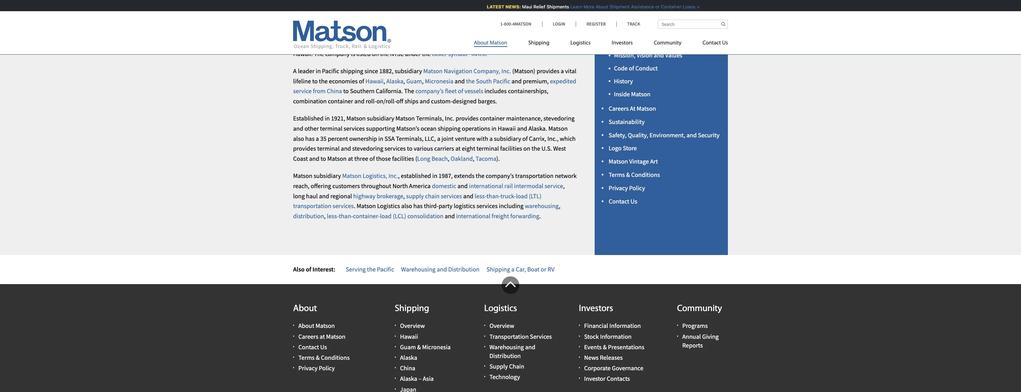 Task type: locate. For each thing, give the bounding box(es) containing it.
0 vertical spatial conditions
[[631, 171, 660, 179]]

corporate governance link
[[584, 364, 643, 372]]

inc. inside matson, inc. is a u.s. owned and operated transportation services company headquartered in honolulu, hawaii. the company is listed on the nyse under the
[[315, 40, 325, 48]]

1 horizontal spatial pacific
[[377, 266, 394, 274]]

programs annual giving reports
[[682, 322, 719, 349]]

links
[[649, 17, 666, 27]]

technology
[[489, 373, 520, 381]]

(matson) provides a vital lifeline to the economies of
[[293, 67, 576, 85]]

alaska link up california. in the left top of the page
[[386, 77, 403, 85]]

overview inside overview hawaii guam & micronesia alaska china alaska – asia
[[400, 322, 425, 330]]

0 horizontal spatial contact
[[298, 343, 319, 351]]

of right 'three'
[[370, 155, 375, 163]]

or left container
[[651, 4, 656, 9]]

0 horizontal spatial terms
[[298, 354, 315, 362]]

1 horizontal spatial terms & conditions link
[[609, 171, 660, 179]]

overview for hawaii
[[400, 322, 425, 330]]

logo store
[[609, 144, 637, 152]]

overview
[[400, 322, 425, 330], [489, 322, 514, 330]]

1 vertical spatial terms & conditions link
[[298, 354, 350, 362]]

to up from
[[312, 77, 318, 85]]

0 horizontal spatial stevedoring
[[352, 145, 383, 153]]

information up stock information link
[[609, 322, 641, 330]]

1 horizontal spatial china
[[400, 364, 415, 372]]

subsidiary up ). on the top of the page
[[494, 135, 521, 143]]

privacy inside about matson links "section"
[[609, 184, 628, 192]]

contact
[[703, 40, 721, 46], [609, 197, 629, 205], [298, 343, 319, 351]]

is left listed at the top
[[351, 50, 355, 58]]

contact inside about matson links "section"
[[609, 197, 629, 205]]

code
[[614, 64, 628, 72]]

safety,
[[609, 131, 627, 139]]

matson vintage art
[[609, 158, 658, 166]]

has inside . matson logistics also has third-party logistics services including warehousing , distribution , less-than-container-load (lcl) consolidation and international freight forwarding .
[[413, 202, 423, 210]]

inside
[[614, 90, 630, 98]]

1 vertical spatial company's
[[486, 172, 514, 180]]

conditions down careers at matson link
[[321, 354, 350, 362]]

than-
[[487, 192, 501, 200], [339, 212, 353, 220]]

1 horizontal spatial the
[[404, 87, 414, 95]]

2 overview link from the left
[[489, 322, 514, 330]]

annual
[[682, 333, 701, 341]]

2 horizontal spatial provides
[[537, 67, 559, 75]]

overview link for shipping
[[400, 322, 425, 330]]

& inside "financial information stock information events & presentations news releases corporate governance investor contacts"
[[603, 343, 607, 351]]

0 vertical spatial provides
[[537, 67, 559, 75]]

1 vertical spatial policy
[[319, 364, 335, 372]]

matson inside . matson logistics also has third-party logistics services including warehousing , distribution , less-than-container-load (lcl) consolidation and international freight forwarding .
[[357, 202, 376, 210]]

2 horizontal spatial at
[[455, 145, 461, 153]]

the inside established in 1921, matson subsidiary matson terminals, inc. provides container maintenance, stevedoring and other terminal services supporting matson's ocean shipping operations in hawaii and alaska. matson also has a 35 percent ownership in ssa terminals, llc, a joint venture with a subsidiary of carrix, inc., which provides terminal and stevedoring services to various carriers at eight terminal facilities on the u.s. west coast and to matson at three of those facilities (
[[532, 145, 540, 153]]

1 vertical spatial warehousing
[[489, 343, 524, 351]]

privacy policy link
[[609, 184, 645, 192], [298, 364, 335, 372]]

login link
[[542, 21, 576, 27]]

1 vertical spatial guam
[[400, 343, 416, 351]]

stock information link
[[584, 333, 631, 341]]

hawaii link up guam & micronesia link
[[400, 333, 418, 341]]

1 overview link from the left
[[400, 322, 425, 330]]

to down economies
[[343, 87, 349, 95]]

0 vertical spatial alaska
[[386, 77, 403, 85]]

1 horizontal spatial privacy
[[609, 184, 628, 192]]

has down supply
[[413, 202, 423, 210]]

0 horizontal spatial conditions
[[321, 354, 350, 362]]

2 vertical spatial alaska
[[400, 375, 417, 383]]

1 vertical spatial .
[[539, 212, 541, 220]]

logistics down backtop image at the bottom of page
[[484, 304, 517, 314]]

on inside matson, inc. is a u.s. owned and operated transportation services company headquartered in honolulu, hawaii. the company is listed on the nyse under the
[[372, 50, 379, 58]]

us down privacy policy
[[631, 197, 637, 205]]

0 vertical spatial .
[[354, 202, 355, 210]]

about matson link down 1- at top left
[[474, 37, 518, 51]]

0 horizontal spatial hawaii
[[365, 77, 383, 85]]

1 vertical spatial privacy policy link
[[298, 364, 335, 372]]

1 vertical spatial shipping
[[487, 266, 510, 274]]

careers at matson link
[[609, 104, 656, 113]]

privacy down terms & conditions on the right of the page
[[609, 184, 628, 192]]

inc. inside established in 1921, matson subsidiary matson terminals, inc. provides container maintenance, stevedoring and other terminal services supporting matson's ocean shipping operations in hawaii and alaska. matson also has a 35 percent ownership in ssa terminals, llc, a joint venture with a subsidiary of carrix, inc., which provides terminal and stevedoring services to various carriers at eight terminal facilities on the u.s. west coast and to matson at three of those facilities (
[[445, 114, 454, 122]]

security
[[698, 131, 720, 139]]

1 horizontal spatial at
[[348, 155, 353, 163]]

1 vertical spatial less-
[[327, 212, 339, 220]]

financial information link
[[584, 322, 641, 330]]

0 horizontal spatial less-
[[327, 212, 339, 220]]

logistics
[[454, 202, 475, 210]]

us inside about matson careers at matson contact us terms & conditions privacy policy
[[320, 343, 327, 351]]

policy down careers at matson link
[[319, 364, 335, 372]]

1 vertical spatial u.s.
[[541, 145, 552, 153]]

rail
[[504, 182, 513, 190]]

the inside , established in 1987, extends the company's transportation network reach, offering customers throughout north america
[[476, 172, 484, 180]]

& up privacy policy
[[626, 171, 630, 179]]

0 horizontal spatial than-
[[339, 212, 353, 220]]

1 horizontal spatial than-
[[487, 192, 501, 200]]

contact us down privacy policy
[[609, 197, 637, 205]]

matson subsidiary matson logistics, inc.
[[293, 172, 398, 180]]

about matson link for shipping link
[[474, 37, 518, 51]]

None search field
[[658, 20, 728, 29]]

domestic link
[[432, 182, 456, 190]]

and inside , long haul and regional
[[319, 192, 329, 200]]

expedited service from china link
[[293, 77, 576, 95]]

logistics inside . matson logistics also has third-party logistics services including warehousing , distribution , less-than-container-load (lcl) consolidation and international freight forwarding .
[[377, 202, 400, 210]]

careers inside about matson careers at matson contact us terms & conditions privacy policy
[[298, 333, 318, 341]]

0 vertical spatial or
[[651, 4, 656, 9]]

conditions inside about matson links "section"
[[631, 171, 660, 179]]

(ltl)
[[529, 192, 541, 200]]

conditions
[[631, 171, 660, 179], [321, 354, 350, 362]]

1 horizontal spatial company's
[[486, 172, 514, 180]]

1 vertical spatial hawaii
[[498, 124, 516, 132]]

0 horizontal spatial policy
[[319, 364, 335, 372]]

0 vertical spatial transportation
[[403, 40, 442, 48]]

0 horizontal spatial the
[[314, 50, 324, 58]]

1 vertical spatial hawaii link
[[400, 333, 418, 341]]

0 vertical spatial warehousing and distribution link
[[401, 266, 480, 274]]

contact down the 'search' search box at the right of the page
[[703, 40, 721, 46]]

contact inside "top menu" navigation
[[703, 40, 721, 46]]

1 vertical spatial the
[[404, 87, 414, 95]]

2 vertical spatial transportation
[[293, 202, 331, 210]]

contact us link down careers at matson link
[[298, 343, 327, 351]]

& up – at left
[[417, 343, 421, 351]]

2 vertical spatial contact us link
[[298, 343, 327, 351]]

2 horizontal spatial about matson
[[609, 40, 645, 48]]

1 horizontal spatial u.s.
[[541, 145, 552, 153]]

2 horizontal spatial logistics
[[570, 40, 591, 46]]

2 vertical spatial hawaii
[[400, 333, 418, 341]]

china
[[327, 87, 342, 95], [400, 364, 415, 372]]

1 vertical spatial has
[[413, 202, 423, 210]]

community
[[654, 40, 681, 46], [677, 304, 722, 314]]

terms & conditions link down matson vintage art link
[[609, 171, 660, 179]]

lifeline
[[293, 77, 311, 85]]

us
[[722, 40, 728, 46], [631, 197, 637, 205], [320, 343, 327, 351]]

careers at matson
[[609, 104, 656, 113]]

careers inside about matson links "section"
[[609, 104, 629, 113]]

2 horizontal spatial hawaii
[[498, 124, 516, 132]]

pacific up includes
[[493, 77, 510, 85]]

shipping
[[340, 67, 363, 75], [438, 124, 461, 132]]

investors
[[612, 40, 633, 46], [579, 304, 613, 314]]

0 vertical spatial also
[[293, 135, 304, 143]]

1 vertical spatial distribution
[[489, 352, 521, 360]]

about matson up owned
[[293, 15, 387, 36]]

the inside (matson) provides a vital lifeline to the economies of
[[319, 77, 328, 85]]

the south pacific link
[[466, 77, 510, 85]]

& up news releases link
[[603, 343, 607, 351]]

footer
[[0, 277, 1021, 392]]

shipping a car, boat or rv link
[[487, 266, 555, 274]]

community up programs link
[[677, 304, 722, 314]]

,
[[383, 77, 385, 85], [403, 77, 405, 85], [422, 77, 424, 85], [448, 155, 449, 163], [473, 155, 474, 163], [398, 172, 400, 180], [563, 182, 565, 190], [403, 192, 405, 200], [559, 202, 560, 210], [324, 212, 326, 220]]

transportation up "under"
[[403, 40, 442, 48]]

0 vertical spatial investors
[[612, 40, 633, 46]]

privacy down careers at matson link
[[298, 364, 318, 372]]

overview inside overview transportation services warehousing and distribution supply chain technology
[[489, 322, 514, 330]]

of inside (matson) provides a vital lifeline to the economies of
[[359, 77, 364, 85]]

us inside "top menu" navigation
[[722, 40, 728, 46]]

micronesia inside overview hawaii guam & micronesia alaska china alaska – asia
[[422, 343, 451, 351]]

code of conduct
[[614, 64, 658, 72]]

0 horizontal spatial facilities
[[392, 155, 414, 163]]

the inside matson, inc. is a u.s. owned and operated transportation services company headquartered in honolulu, hawaii. the company is listed on the nyse under the
[[314, 50, 324, 58]]

tacoma
[[476, 155, 496, 163]]

1 vertical spatial careers
[[298, 333, 318, 341]]

a right 'llc,'
[[437, 135, 440, 143]]

1 horizontal spatial warehousing
[[489, 343, 524, 351]]

hawaii up guam & micronesia link
[[400, 333, 418, 341]]

0 horizontal spatial shipping
[[395, 304, 429, 314]]

load down international rail intermodal service link
[[516, 192, 528, 200]]

about matson inside "section"
[[609, 40, 645, 48]]

under
[[405, 50, 421, 58]]

investors up mission,
[[612, 40, 633, 46]]

1987,
[[439, 172, 453, 180]]

0 horizontal spatial u.s.
[[336, 40, 346, 48]]

contact us down search icon
[[703, 40, 728, 46]]

about matson up mission,
[[609, 40, 645, 48]]

in inside matson, inc. is a u.s. owned and operated transportation services company headquartered in honolulu, hawaii. the company is listed on the nyse under the
[[532, 40, 537, 48]]

ships
[[405, 97, 418, 105]]

, inside , established in 1987, extends the company's transportation network reach, offering customers throughout north america
[[398, 172, 400, 180]]

0 vertical spatial privacy policy link
[[609, 184, 645, 192]]

information up events & presentations 'link'
[[600, 333, 631, 341]]

inc. left "(matson)"
[[501, 67, 511, 75]]

services inside less-than-truck-load (ltl) transportation services
[[333, 202, 354, 210]]

services inside . matson logistics also has third-party logistics services including warehousing , distribution , less-than-container-load (lcl) consolidation and international freight forwarding .
[[476, 202, 498, 210]]

overview link for logistics
[[489, 322, 514, 330]]

company up "matx."
[[465, 40, 490, 48]]

to inside (matson) provides a vital lifeline to the economies of
[[312, 77, 318, 85]]

the left ticker
[[422, 50, 431, 58]]

guam up china link
[[400, 343, 416, 351]]

load
[[516, 192, 528, 200], [380, 212, 392, 220]]

the right extends
[[476, 172, 484, 180]]

maintenance,
[[506, 114, 542, 122]]

in left ssa
[[378, 135, 383, 143]]

2 horizontal spatial pacific
[[493, 77, 510, 85]]

1 horizontal spatial contact us
[[703, 40, 728, 46]]

has
[[305, 135, 315, 143], [413, 202, 423, 210]]

alaska
[[386, 77, 403, 85], [400, 354, 417, 362], [400, 375, 417, 383]]

1 horizontal spatial overview
[[489, 322, 514, 330]]

shipping up economies
[[340, 67, 363, 75]]

operations
[[462, 124, 490, 132]]

Search search field
[[658, 20, 728, 29]]

0 vertical spatial privacy
[[609, 184, 628, 192]]

0 horizontal spatial or
[[541, 266, 546, 274]]

0 horizontal spatial company's
[[415, 87, 444, 95]]

services inside matson, inc. is a u.s. owned and operated transportation services company headquartered in honolulu, hawaii. the company is listed on the nyse under the
[[443, 40, 464, 48]]

0 vertical spatial has
[[305, 135, 315, 143]]

hawaii inside established in 1921, matson subsidiary matson terminals, inc. provides container maintenance, stevedoring and other terminal services supporting matson's ocean shipping operations in hawaii and alaska. matson also has a 35 percent ownership in ssa terminals, llc, a joint venture with a subsidiary of carrix, inc., which provides terminal and stevedoring services to various carriers at eight terminal facilities on the u.s. west coast and to matson at three of those facilities (
[[498, 124, 516, 132]]

than- down "domestic and international rail intermodal service"
[[487, 192, 501, 200]]

overview up transportation
[[489, 322, 514, 330]]

inc. down custom-
[[445, 114, 454, 122]]

0 vertical spatial logistics
[[570, 40, 591, 46]]

1 vertical spatial contact us link
[[609, 197, 637, 205]]

1 vertical spatial us
[[631, 197, 637, 205]]

1 overview from the left
[[400, 322, 425, 330]]

contact down privacy policy
[[609, 197, 629, 205]]

contact down careers at matson link
[[298, 343, 319, 351]]

logistics down the brokerage
[[377, 202, 400, 210]]

contact inside about matson careers at matson contact us terms & conditions privacy policy
[[298, 343, 319, 351]]

matson, inc. is a u.s. owned and operated transportation services company headquartered in honolulu, hawaii. the company is listed on the nyse under the
[[293, 40, 564, 58]]

contacts
[[607, 375, 630, 383]]

container down the barges.
[[480, 114, 505, 122]]

the right hawaii.
[[314, 50, 324, 58]]

1 vertical spatial alaska
[[400, 354, 417, 362]]

southern
[[350, 87, 375, 95]]

2 overview from the left
[[489, 322, 514, 330]]

container inside includes containerships, combination container and roll-on/roll-off ships and custom-designed barges.
[[328, 97, 353, 105]]

policy inside about matson careers at matson contact us terms & conditions privacy policy
[[319, 364, 335, 372]]

1 horizontal spatial load
[[516, 192, 528, 200]]

symbol
[[448, 50, 467, 58]]

llc,
[[425, 135, 436, 143]]

supply
[[406, 192, 424, 200]]

1 vertical spatial logistics
[[377, 202, 400, 210]]

1 horizontal spatial logistics
[[484, 304, 517, 314]]

service down the network
[[545, 182, 563, 190]]

eight
[[462, 145, 475, 153]]

established in 1921, matson subsidiary matson terminals, inc. provides container maintenance, stevedoring and other terminal services supporting matson's ocean shipping operations in hawaii and alaska. matson also has a 35 percent ownership in ssa terminals, llc, a joint venture with a subsidiary of carrix, inc., which provides terminal and stevedoring services to various carriers at eight terminal facilities on the u.s. west coast and to matson at three of those facilities (
[[293, 114, 576, 163]]

policy down terms & conditions on the right of the page
[[629, 184, 645, 192]]

overview up guam & micronesia link
[[400, 322, 425, 330]]

international down logistics
[[456, 212, 490, 220]]

highway brokerage link
[[353, 192, 403, 200]]

terminal up tacoma link
[[477, 145, 499, 153]]

extends
[[454, 172, 474, 180]]

long
[[293, 192, 305, 200]]

to left the various
[[407, 145, 412, 153]]

micronesia up company's fleet of vessels link
[[425, 77, 453, 85]]

0 horizontal spatial transportation
[[293, 202, 331, 210]]

community up values
[[654, 40, 681, 46]]

alaska up china link
[[400, 354, 417, 362]]

company down blue matson logo with ocean, shipping, truck, rail and logistics written beneath it.
[[325, 50, 350, 58]]

contact us link down privacy policy
[[609, 197, 637, 205]]

contact us inside about matson links "section"
[[609, 197, 637, 205]]

transportation inside matson, inc. is a u.s. owned and operated transportation services company headquartered in honolulu, hawaii. the company is listed on the nyse under the
[[403, 40, 442, 48]]

alaska link
[[386, 77, 403, 85], [400, 354, 417, 362]]

less- up logistics
[[475, 192, 487, 200]]

transportation
[[403, 40, 442, 48], [515, 172, 553, 180], [293, 202, 331, 210]]

& inside about matson careers at matson contact us terms & conditions privacy policy
[[316, 354, 320, 362]]

1 horizontal spatial transportation
[[403, 40, 442, 48]]

0 horizontal spatial careers
[[298, 333, 318, 341]]

consolidation
[[407, 212, 443, 220]]

terms inside about matson links "section"
[[609, 171, 625, 179]]

with
[[477, 135, 488, 143]]

0 vertical spatial shipping
[[340, 67, 363, 75]]

overview for transportation
[[489, 322, 514, 330]]

0 horizontal spatial company
[[325, 50, 350, 58]]

programs
[[682, 322, 708, 330]]

in left 1921,
[[325, 114, 330, 122]]

honolulu,
[[538, 40, 564, 48]]

matson
[[338, 15, 387, 36], [623, 17, 647, 27], [626, 40, 645, 48], [490, 40, 507, 46], [423, 67, 443, 75], [631, 90, 650, 98], [637, 104, 656, 113], [346, 114, 366, 122], [396, 114, 415, 122], [548, 124, 568, 132], [327, 155, 347, 163], [609, 158, 628, 166], [293, 172, 312, 180], [342, 172, 361, 180], [357, 202, 376, 210], [316, 322, 335, 330], [326, 333, 345, 341]]

vision
[[637, 51, 653, 59]]

which
[[560, 135, 576, 143]]

provides
[[537, 67, 559, 75], [456, 114, 478, 122], [293, 145, 316, 153]]

provides up premium,
[[537, 67, 559, 75]]

sustainability
[[609, 118, 645, 126]]

terms & conditions link down careers at matson link
[[298, 354, 350, 362]]

terms up privacy policy
[[609, 171, 625, 179]]

privacy policy link down careers at matson link
[[298, 364, 335, 372]]

on down carrix,
[[523, 145, 530, 153]]

a left owned
[[332, 40, 335, 48]]

about matson link up careers at matson link
[[298, 322, 335, 330]]

history link
[[614, 77, 633, 85]]

of left carrix,
[[522, 135, 528, 143]]

1 vertical spatial micronesia
[[422, 343, 451, 351]]

0 vertical spatial load
[[516, 192, 528, 200]]

about matson up "matx."
[[474, 40, 507, 46]]

international freight forwarding link
[[456, 212, 539, 220]]

a left "vital"
[[561, 67, 564, 75]]

quality,
[[628, 131, 648, 139]]

of right "code"
[[629, 64, 634, 72]]

less- inside less-than-truck-load (ltl) transportation services
[[475, 192, 487, 200]]

distribution
[[448, 266, 480, 274], [489, 352, 521, 360]]

0 horizontal spatial warehousing and distribution link
[[401, 266, 480, 274]]

distribution inside overview transportation services warehousing and distribution supply chain technology
[[489, 352, 521, 360]]

hawaii link down since
[[365, 77, 383, 85]]

or
[[651, 4, 656, 9], [541, 266, 546, 274]]

2 horizontal spatial shipping
[[528, 40, 549, 46]]

1 horizontal spatial less-
[[475, 192, 487, 200]]

0 vertical spatial is
[[326, 40, 330, 48]]

1 horizontal spatial or
[[651, 4, 656, 9]]

boat
[[527, 266, 539, 274]]

0 vertical spatial hawaii
[[365, 77, 383, 85]]

1 vertical spatial company
[[325, 50, 350, 58]]

a leader in pacific shipping since 1882, subsidiary matson navigation company, inc.
[[293, 67, 511, 75]]

services down regional
[[333, 202, 354, 210]]

or left rv
[[541, 266, 546, 274]]

distribution
[[293, 212, 324, 220]]

logo
[[609, 144, 622, 152]]

blue matson logo with ocean, shipping, truck, rail and logistics written beneath it. image
[[293, 21, 391, 49]]

4matson
[[513, 21, 531, 27]]

off
[[396, 97, 403, 105]]

0 vertical spatial alaska link
[[386, 77, 403, 85]]

alaska down china link
[[400, 375, 417, 383]]

stevedoring down the ownership
[[352, 145, 383, 153]]

has down other
[[305, 135, 315, 143]]

chain
[[509, 363, 524, 371]]

at inside about matson careers at matson contact us terms & conditions privacy policy
[[320, 333, 325, 341]]

terminals, down the "matson's"
[[396, 135, 423, 143]]

1 vertical spatial alaska link
[[400, 354, 417, 362]]

micronesia up asia
[[422, 343, 451, 351]]

code of conduct link
[[614, 64, 658, 72]]

in right leader
[[316, 67, 321, 75]]

0 horizontal spatial about matson link
[[298, 322, 335, 330]]

overview hawaii guam & micronesia alaska china alaska – asia
[[400, 322, 451, 383]]

1 vertical spatial provides
[[456, 114, 478, 122]]

& down careers at matson link
[[316, 354, 320, 362]]

china down economies
[[327, 87, 342, 95]]

pacific up economies
[[322, 67, 339, 75]]

. down warehousing link
[[539, 212, 541, 220]]

subsidiary up "supporting"
[[367, 114, 394, 122]]

top menu navigation
[[474, 37, 728, 51]]

conditions inside about matson careers at matson contact us terms & conditions privacy policy
[[321, 354, 350, 362]]

events & presentations link
[[584, 343, 644, 351]]

of
[[629, 64, 634, 72], [359, 77, 364, 85], [458, 87, 463, 95], [522, 135, 528, 143], [370, 155, 375, 163], [306, 266, 311, 274]]

us down careers at matson link
[[320, 343, 327, 351]]

than- down regional
[[339, 212, 353, 220]]

load left (lcl)
[[380, 212, 392, 220]]

search image
[[721, 22, 725, 26]]

0 horizontal spatial has
[[305, 135, 315, 143]]

0 horizontal spatial overview link
[[400, 322, 425, 330]]

china inside overview hawaii guam & micronesia alaska china alaska – asia
[[400, 364, 415, 372]]

terms & conditions link
[[609, 171, 660, 179], [298, 354, 350, 362]]

0 horizontal spatial contact us
[[609, 197, 637, 205]]

transportation up intermodal
[[515, 172, 553, 180]]

1 horizontal spatial about matson link
[[474, 37, 518, 51]]

and inside matson, inc. is a u.s. owned and operated transportation services company headquartered in honolulu, hawaii. the company is listed on the nyse under the
[[367, 40, 377, 48]]

and inside . matson logistics also has third-party logistics services including warehousing , distribution , less-than-container-load (lcl) consolidation and international freight forwarding .
[[445, 212, 455, 220]]



Task type: vqa. For each thing, say whether or not it's contained in the screenshot.
top International
yes



Task type: describe. For each thing, give the bounding box(es) containing it.
investors inside "top menu" navigation
[[612, 40, 633, 46]]

matson,
[[293, 40, 314, 48]]

0 horizontal spatial is
[[326, 40, 330, 48]]

in inside , established in 1987, extends the company's transportation network reach, offering customers throughout north america
[[432, 172, 437, 180]]

1 horizontal spatial contact us link
[[609, 197, 637, 205]]

0 horizontal spatial .
[[354, 202, 355, 210]]

a left 35
[[316, 135, 319, 143]]

oakland
[[451, 155, 473, 163]]

international rail intermodal service link
[[469, 182, 563, 190]]

0 vertical spatial information
[[609, 322, 641, 330]]

less- inside . matson logistics also has third-party logistics services including warehousing , distribution , less-than-container-load (lcl) consolidation and international freight forwarding .
[[327, 212, 339, 220]]

california.
[[376, 87, 403, 95]]

safety, quality, environment, and security link
[[609, 131, 720, 139]]

sustainability link
[[609, 118, 645, 126]]

has inside established in 1921, matson subsidiary matson terminals, inc. provides container maintenance, stevedoring and other terminal services supporting matson's ocean shipping operations in hawaii and alaska. matson also has a 35 percent ownership in ssa terminals, llc, a joint venture with a subsidiary of carrix, inc., which provides terminal and stevedoring services to various carriers at eight terminal facilities on the u.s. west coast and to matson at three of those facilities (
[[305, 135, 315, 143]]

0 horizontal spatial warehousing
[[401, 266, 436, 274]]

a inside matson, inc. is a u.s. owned and operated transportation services company headquartered in honolulu, hawaii. the company is listed on the nyse under the
[[332, 40, 335, 48]]

1 horizontal spatial .
[[539, 212, 541, 220]]

1 horizontal spatial hawaii link
[[400, 333, 418, 341]]

0 vertical spatial micronesia
[[425, 77, 453, 85]]

at
[[630, 104, 635, 113]]

about inside "top menu" navigation
[[474, 40, 489, 46]]

less-than-truck-load (ltl) transportation services
[[293, 192, 541, 210]]

environment,
[[649, 131, 685, 139]]

0 vertical spatial international
[[469, 182, 503, 190]]

international inside . matson logistics also has third-party logistics services including warehousing , distribution , less-than-container-load (lcl) consolidation and international freight forwarding .
[[456, 212, 490, 220]]

about matson inside "top menu" navigation
[[474, 40, 507, 46]]

footer containing about
[[0, 277, 1021, 392]]

inc.,
[[547, 135, 559, 143]]

conduct
[[635, 64, 658, 72]]

in right operations
[[491, 124, 496, 132]]

investor contacts link
[[584, 375, 630, 383]]

u.s. inside established in 1921, matson subsidiary matson terminals, inc. provides container maintenance, stevedoring and other terminal services supporting matson's ocean shipping operations in hawaii and alaska. matson also has a 35 percent ownership in ssa terminals, llc, a joint venture with a subsidiary of carrix, inc., which provides terminal and stevedoring services to various carriers at eight terminal facilities on the u.s. west coast and to matson at three of those facilities (
[[541, 145, 552, 153]]

1 vertical spatial service
[[545, 182, 563, 190]]

about matson links section
[[586, 0, 737, 255]]

hawaii , alaska , guam , micronesia and the south pacific and premium,
[[365, 77, 550, 85]]

terminal up percent
[[320, 124, 342, 132]]

1 horizontal spatial stevedoring
[[543, 114, 575, 122]]

load inside . matson logistics also has third-party logistics services including warehousing , distribution , less-than-container-load (lcl) consolidation and international freight forwarding .
[[380, 212, 392, 220]]

community inside "top menu" navigation
[[654, 40, 681, 46]]

0 vertical spatial terms & conditions link
[[609, 171, 660, 179]]

of inside about matson links "section"
[[629, 64, 634, 72]]

shipping inside shipping link
[[528, 40, 549, 46]]

container
[[657, 4, 677, 9]]

1882,
[[379, 67, 393, 75]]

about matson link for careers at matson link
[[298, 322, 335, 330]]

china link
[[400, 364, 415, 372]]

& inside overview hawaii guam & micronesia alaska china alaska – asia
[[417, 343, 421, 351]]

warehousing
[[525, 202, 559, 210]]

the right serving
[[367, 266, 376, 274]]

transportation inside less-than-truck-load (ltl) transportation services
[[293, 202, 331, 210]]

subsidiary up guam link
[[395, 67, 422, 75]]

0 vertical spatial terminals,
[[416, 114, 444, 122]]

governance
[[612, 364, 643, 372]]

than- inside less-than-truck-load (ltl) transportation services
[[487, 192, 501, 200]]

on inside established in 1921, matson subsidiary matson terminals, inc. provides container maintenance, stevedoring and other terminal services supporting matson's ocean shipping operations in hawaii and alaska. matson also has a 35 percent ownership in ssa terminals, llc, a joint venture with a subsidiary of carrix, inc., which provides terminal and stevedoring services to various carriers at eight terminal facilities on the u.s. west coast and to matson at three of those facilities (
[[523, 145, 530, 153]]

1 vertical spatial investors
[[579, 304, 613, 314]]

a right 'with' at the left of page
[[489, 135, 493, 143]]

provides inside (matson) provides a vital lifeline to the economies of
[[537, 67, 559, 75]]

, inside , long haul and regional
[[563, 182, 565, 190]]

load inside less-than-truck-load (ltl) transportation services
[[516, 192, 528, 200]]

transportation inside , established in 1987, extends the company's transportation network reach, offering customers throughout north america
[[515, 172, 553, 180]]

includes containerships, combination container and roll-on/roll-off ships and custom-designed barges.
[[293, 87, 548, 105]]

).
[[496, 155, 500, 163]]

to southern california. the company's fleet of vessels
[[342, 87, 483, 95]]

services down ssa
[[385, 145, 406, 153]]

matson inside "top menu" navigation
[[490, 40, 507, 46]]

ticker symbol "matx." link
[[432, 50, 489, 58]]

regional
[[330, 192, 352, 200]]

service inside expedited service from china
[[293, 87, 312, 95]]

contact us inside "top menu" navigation
[[703, 40, 728, 46]]

expedited
[[550, 77, 576, 85]]

supply chain services link
[[406, 192, 462, 200]]

2 horizontal spatial about matson link
[[609, 40, 645, 48]]

established
[[293, 114, 324, 122]]

>
[[693, 4, 695, 9]]

long
[[417, 155, 430, 163]]

0 vertical spatial at
[[455, 145, 461, 153]]

0 horizontal spatial privacy policy link
[[298, 364, 335, 372]]

1 vertical spatial pacific
[[493, 77, 510, 85]]

logistics inside "top menu" navigation
[[570, 40, 591, 46]]

1 vertical spatial community
[[677, 304, 722, 314]]

also of interest:
[[293, 266, 335, 274]]

operated
[[378, 40, 402, 48]]

values
[[665, 51, 682, 59]]

services up the ownership
[[344, 124, 365, 132]]

company's inside , established in 1987, extends the company's transportation network reach, offering customers throughout north america
[[486, 172, 514, 180]]

including
[[499, 202, 523, 210]]

2 vertical spatial provides
[[293, 145, 316, 153]]

transportation
[[489, 333, 529, 341]]

track
[[627, 21, 640, 27]]

brokerage
[[377, 192, 403, 200]]

asia
[[423, 375, 434, 383]]

premium,
[[523, 77, 549, 85]]

leader
[[298, 67, 314, 75]]

0 vertical spatial company's
[[415, 87, 444, 95]]

1 vertical spatial or
[[541, 266, 546, 274]]

, long haul and regional
[[293, 182, 565, 200]]

and inside overview transportation services warehousing and distribution supply chain technology
[[525, 343, 535, 351]]

0 vertical spatial contact us link
[[692, 37, 728, 51]]

terminal down 35
[[317, 145, 340, 153]]

0 vertical spatial hawaii link
[[365, 77, 383, 85]]

headquartered
[[491, 40, 530, 48]]

community link
[[643, 37, 692, 51]]

other
[[305, 124, 319, 132]]

reach,
[[293, 182, 309, 190]]

container inside established in 1921, matson subsidiary matson terminals, inc. provides container maintenance, stevedoring and other terminal services supporting matson's ocean shipping operations in hawaii and alaska. matson also has a 35 percent ownership in ssa terminals, llc, a joint venture with a subsidiary of carrix, inc., which provides terminal and stevedoring services to various carriers at eight terminal facilities on the u.s. west coast and to matson at three of those facilities (
[[480, 114, 505, 122]]

1 horizontal spatial shipping
[[487, 266, 510, 274]]

1 vertical spatial is
[[351, 50, 355, 58]]

haul
[[306, 192, 318, 200]]

a left car,
[[511, 266, 515, 274]]

highway brokerage , supply chain services and
[[353, 192, 475, 200]]

ocean
[[421, 124, 436, 132]]

china inside expedited service from china
[[327, 87, 342, 95]]

ticker symbol "matx."
[[432, 50, 489, 58]]

1 vertical spatial facilities
[[392, 155, 414, 163]]

backtop image
[[502, 277, 519, 294]]

micronesia link
[[425, 77, 453, 85]]

subsidiary up offering
[[314, 172, 341, 180]]

hawaii.
[[293, 50, 313, 58]]

the down operated
[[380, 50, 389, 58]]

1 horizontal spatial company
[[465, 40, 490, 48]]

company,
[[474, 67, 500, 75]]

hawaii inside overview hawaii guam & micronesia alaska china alaska – asia
[[400, 333, 418, 341]]

1 vertical spatial terminals,
[[396, 135, 423, 143]]

1 vertical spatial information
[[600, 333, 631, 341]]

venture
[[455, 135, 475, 143]]

of right fleet
[[458, 87, 463, 95]]

0 horizontal spatial about matson
[[293, 15, 387, 36]]

guam & micronesia link
[[400, 343, 451, 351]]

0 vertical spatial facilities
[[500, 145, 522, 153]]

terms inside about matson careers at matson contact us terms & conditions privacy policy
[[298, 354, 315, 362]]

35
[[320, 135, 326, 143]]

barges.
[[478, 97, 497, 105]]

stock
[[584, 333, 599, 341]]

matson logistics, inc. link
[[342, 172, 398, 180]]

chain
[[425, 192, 440, 200]]

about inside about matson careers at matson contact us terms & conditions privacy policy
[[298, 322, 314, 330]]

three
[[354, 155, 368, 163]]

loans
[[679, 4, 691, 9]]

0 horizontal spatial distribution
[[448, 266, 480, 274]]

intermodal
[[514, 182, 543, 190]]

0 horizontal spatial shipping
[[340, 67, 363, 75]]

0 vertical spatial guam
[[406, 77, 422, 85]]

containerships,
[[508, 87, 548, 95]]

privacy policy link inside about matson links "section"
[[609, 184, 645, 192]]

also inside . matson logistics also has third-party logistics services including warehousing , distribution , less-than-container-load (lcl) consolidation and international freight forwarding .
[[401, 202, 412, 210]]

a
[[293, 67, 297, 75]]

guam inside overview hawaii guam & micronesia alaska china alaska – asia
[[400, 343, 416, 351]]

800-
[[504, 21, 513, 27]]

alaska – asia link
[[400, 375, 434, 383]]

1 vertical spatial warehousing and distribution link
[[489, 343, 535, 360]]

to down 35
[[321, 155, 326, 163]]

services
[[530, 333, 552, 341]]

policy inside about matson links "section"
[[629, 184, 645, 192]]

also inside established in 1921, matson subsidiary matson terminals, inc. provides container maintenance, stevedoring and other terminal services supporting matson's ocean shipping operations in hawaii and alaska. matson also has a 35 percent ownership in ssa terminals, llc, a joint venture with a subsidiary of carrix, inc., which provides terminal and stevedoring services to various carriers at eight terminal facilities on the u.s. west coast and to matson at three of those facilities (
[[293, 135, 304, 143]]

more
[[579, 4, 590, 9]]

warehousing inside overview transportation services warehousing and distribution supply chain technology
[[489, 343, 524, 351]]

us inside about matson links "section"
[[631, 197, 637, 205]]

company's fleet of vessels link
[[415, 87, 483, 95]]

forwarding
[[510, 212, 539, 220]]

shipping inside established in 1921, matson subsidiary matson terminals, inc. provides container maintenance, stevedoring and other terminal services supporting matson's ocean shipping operations in hawaii and alaska. matson also has a 35 percent ownership in ssa terminals, llc, a joint venture with a subsidiary of carrix, inc., which provides terminal and stevedoring services to various carriers at eight terminal facilities on the u.s. west coast and to matson at three of those facilities (
[[438, 124, 461, 132]]

inside matson
[[614, 90, 650, 98]]

network
[[555, 172, 577, 180]]

joint
[[442, 135, 454, 143]]

(
[[415, 155, 417, 163]]

a inside (matson) provides a vital lifeline to the economies of
[[561, 67, 564, 75]]

than- inside . matson logistics also has third-party logistics services including warehousing , distribution , less-than-container-load (lcl) consolidation and international freight forwarding .
[[339, 212, 353, 220]]

services up party
[[441, 192, 462, 200]]

privacy inside about matson careers at matson contact us terms & conditions privacy policy
[[298, 364, 318, 372]]

0 vertical spatial pacific
[[322, 67, 339, 75]]

shipments
[[542, 4, 565, 9]]

vessels
[[465, 87, 483, 95]]

of right also
[[306, 266, 311, 274]]

supply
[[489, 363, 508, 371]]

third-
[[424, 202, 439, 210]]

long beach , oakland , tacoma ).
[[417, 155, 500, 163]]

nyse
[[390, 50, 404, 58]]

inc. up north
[[388, 172, 398, 180]]

1-
[[500, 21, 504, 27]]

supply chain link
[[489, 363, 524, 371]]

0 horizontal spatial contact us link
[[298, 343, 327, 351]]

the down matson navigation company, inc. link
[[466, 77, 475, 85]]

less-than-container-load (lcl) consolidation link
[[327, 212, 443, 220]]

u.s. inside matson, inc. is a u.s. owned and operated transportation services company headquartered in honolulu, hawaii. the company is listed on the nyse under the
[[336, 40, 346, 48]]

mission, vision and values link
[[614, 51, 682, 59]]

& inside about matson links "section"
[[626, 171, 630, 179]]



